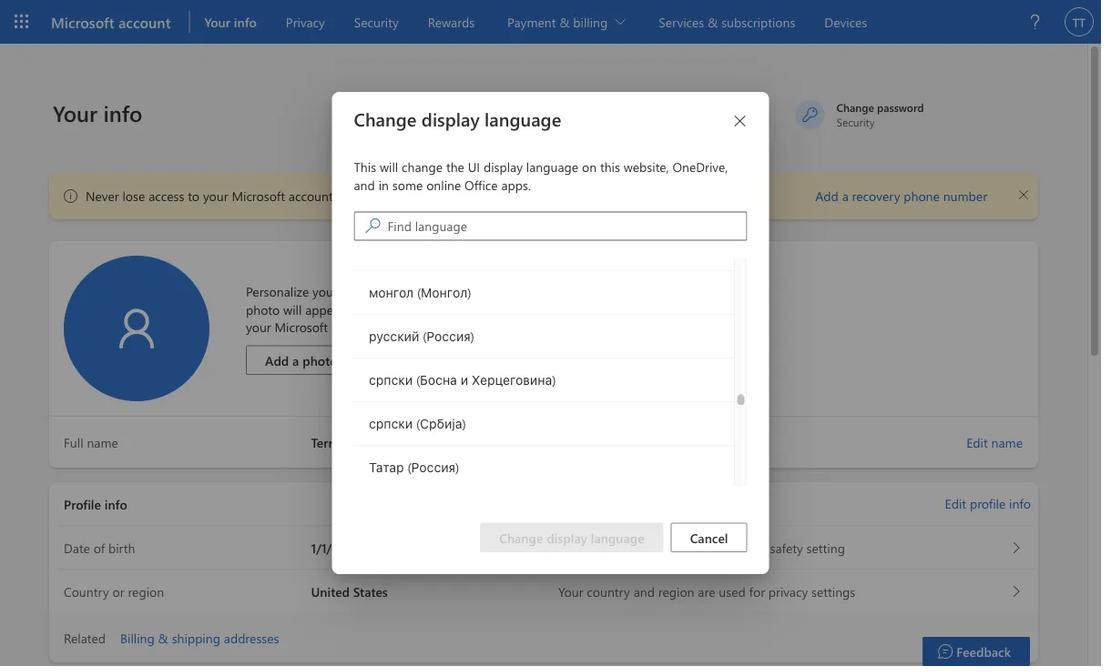 Task type: vqa. For each thing, say whether or not it's contained in the screenshot.
"group"
no



Task type: locate. For each thing, give the bounding box(es) containing it.
display up country
[[547, 529, 587, 546]]

0 horizontal spatial your info
[[53, 98, 142, 127]]

on
[[582, 158, 597, 175], [348, 301, 362, 318]]

account left your info link
[[118, 12, 171, 31]]

a
[[842, 188, 849, 205], [416, 283, 423, 300], [292, 352, 299, 369]]


[[117, 310, 156, 348]]

српски
[[368, 372, 412, 389], [368, 416, 412, 433]]

1 horizontal spatial your
[[246, 319, 271, 336]]

и
[[460, 372, 468, 389]]

2 name from the left
[[87, 434, 118, 451]]

Find language field
[[388, 213, 746, 239]]

name for edit name
[[991, 434, 1023, 451]]

add
[[815, 188, 839, 205], [265, 352, 289, 369]]

0 vertical spatial on
[[582, 158, 597, 175]]

a inside add a photo button
[[292, 352, 299, 369]]

1 vertical spatial your
[[312, 283, 338, 300]]

on left this
[[582, 158, 597, 175]]

your left privacy
[[204, 13, 230, 30]]

for for privacy
[[749, 584, 765, 601]]

0 vertical spatial display
[[422, 107, 480, 131]]

a right with at the left top of the page
[[416, 283, 423, 300]]

your date of birth is used for account safety setting
[[558, 540, 845, 556]]

a left "recovery"
[[842, 188, 849, 205]]

your up appear
[[312, 283, 338, 300]]

turtle
[[344, 434, 377, 451]]

2 horizontal spatial a
[[842, 188, 849, 205]]

birth
[[108, 540, 135, 556], [630, 540, 657, 556]]

your info link
[[197, 0, 264, 44]]

2 vertical spatial a
[[292, 352, 299, 369]]

2 horizontal spatial change
[[837, 100, 874, 114]]

this
[[354, 158, 376, 175]]

edit for edit profile info
[[945, 495, 966, 512]]

display up the apps.
[[484, 158, 523, 175]]

for for account
[[703, 540, 719, 556]]

2 birth from the left
[[630, 540, 657, 556]]

0 horizontal spatial on
[[348, 301, 362, 318]]

a down personalize
[[292, 352, 299, 369]]

0 horizontal spatial security
[[354, 13, 399, 30]]

0 vertical spatial edit
[[967, 434, 988, 451]]

1 vertical spatial &
[[158, 630, 168, 647]]

1 horizontal spatial name
[[991, 434, 1023, 451]]

list item
[[354, 228, 734, 272]]

your
[[203, 188, 228, 205], [312, 283, 338, 300], [246, 319, 271, 336]]

0 horizontal spatial profile
[[495, 283, 531, 300]]

change
[[837, 100, 874, 114], [354, 107, 417, 131], [499, 529, 543, 546]]

privacy
[[286, 13, 325, 30]]

add down personalize
[[265, 352, 289, 369]]

српски (босна и херцеговина)
[[368, 372, 555, 389]]

full
[[64, 434, 83, 451]]

used
[[672, 540, 699, 556], [719, 584, 746, 601]]

account left in
[[289, 188, 333, 205]]

use
[[492, 301, 511, 318]]

language inside button
[[591, 529, 644, 546]]

2 horizontal spatial your
[[312, 283, 338, 300]]

0 vertical spatial српски
[[368, 372, 412, 389]]

name right the full
[[87, 434, 118, 451]]

0 horizontal spatial add
[[265, 352, 289, 369]]

change up this
[[354, 107, 417, 131]]

for left privacy
[[749, 584, 765, 601]]

1 vertical spatial photo
[[303, 352, 337, 369]]

security inside change password security
[[837, 114, 875, 129]]

birth up or at the left bottom of page
[[108, 540, 135, 556]]

0 vertical spatial and
[[354, 176, 375, 193]]

0 horizontal spatial for
[[703, 540, 719, 556]]

change inside change password security
[[837, 100, 874, 114]]

a inside add a recovery phone number link
[[842, 188, 849, 205]]

your info up never
[[53, 98, 142, 127]]

your up 
[[53, 98, 97, 127]]

add for add a photo
[[265, 352, 289, 369]]

subscriptions
[[721, 13, 795, 30]]

1 vertical spatial edit
[[945, 495, 966, 512]]

1 vertical spatial will
[[283, 301, 302, 318]]

change
[[402, 158, 443, 175]]

in
[[379, 176, 389, 193]]

0 vertical spatial your info
[[204, 13, 257, 30]]

on up account.
[[348, 301, 362, 318]]

security inside "security" link
[[354, 13, 399, 30]]

region
[[128, 584, 164, 601], [658, 584, 694, 601]]

монгол
[[368, 285, 413, 302]]

billing & shipping addresses
[[120, 630, 279, 647]]

add a photo button
[[246, 345, 357, 375]]

0 vertical spatial language
[[485, 107, 561, 131]]

0 horizontal spatial used
[[672, 540, 699, 556]]

1 vertical spatial change display language
[[499, 529, 644, 546]]

your inside the personalize your account with a photo. your profile photo will appear on apps and devices that use your microsoft account.
[[467, 283, 492, 300]]

language left the is
[[591, 529, 644, 546]]

0 vertical spatial (россия)
[[422, 328, 474, 345]]

(србија)
[[416, 416, 466, 433]]

0 vertical spatial used
[[672, 540, 699, 556]]

terry turtle
[[311, 434, 377, 451]]

profile up use
[[495, 283, 531, 300]]

website,
[[624, 158, 669, 175]]

language up the this will change the ui display language on this website, onedrive, and in some online office apps.
[[485, 107, 561, 131]]

display up the
[[422, 107, 480, 131]]

terry
[[311, 434, 340, 451]]

татар (россия)
[[368, 460, 459, 476]]

and right country
[[634, 584, 655, 601]]

used for is
[[672, 540, 699, 556]]

recovery
[[852, 188, 900, 205]]

0 horizontal spatial will
[[283, 301, 302, 318]]

info down 'edit name' button
[[1009, 495, 1031, 512]]

your left date
[[558, 540, 583, 556]]

language up the apps.
[[526, 158, 578, 175]]

change display language
[[354, 107, 561, 131], [499, 529, 644, 546]]

microsoft
[[51, 12, 114, 31], [232, 188, 285, 205], [275, 319, 328, 336]]

1 horizontal spatial region
[[658, 584, 694, 601]]

српски up turtle
[[368, 416, 412, 433]]

change display language up country
[[499, 529, 644, 546]]

1 српски from the top
[[368, 372, 412, 389]]

personalize
[[246, 283, 309, 300]]

0 vertical spatial a
[[842, 188, 849, 205]]

0 vertical spatial will
[[380, 158, 398, 175]]

account left safety on the right bottom of the page
[[722, 540, 767, 556]]

rewards
[[428, 13, 475, 30]]

change display language up the
[[354, 107, 561, 131]]

1 vertical spatial for
[[749, 584, 765, 601]]

security
[[354, 13, 399, 30], [837, 114, 875, 129]]

rewards link
[[420, 0, 482, 44]]

cancel button
[[671, 523, 747, 553]]

2 vertical spatial your
[[246, 319, 271, 336]]

&
[[708, 13, 718, 30], [158, 630, 168, 647]]

your info left privacy
[[204, 13, 257, 30]]

devices
[[421, 301, 462, 318]]

security right privacy
[[354, 13, 399, 30]]

united states
[[311, 584, 388, 601]]

your right to
[[203, 188, 228, 205]]

profile inside button
[[970, 495, 1006, 512]]

1 horizontal spatial security
[[837, 114, 875, 129]]

0 vertical spatial photo
[[246, 301, 280, 318]]

1 horizontal spatial photo
[[303, 352, 337, 369]]

0 horizontal spatial name
[[87, 434, 118, 451]]

1 horizontal spatial for
[[749, 584, 765, 601]]

info left privacy
[[234, 13, 257, 30]]

change left password
[[837, 100, 874, 114]]

0 horizontal spatial photo
[[246, 301, 280, 318]]

edit up the edit profile info
[[967, 434, 988, 451]]

edit profile info
[[945, 495, 1031, 512]]

1 vertical spatial profile
[[970, 495, 1006, 512]]

birth left the is
[[630, 540, 657, 556]]

1 horizontal spatial &
[[708, 13, 718, 30]]

1 horizontal spatial will
[[380, 158, 398, 175]]

0 vertical spatial microsoft
[[51, 12, 114, 31]]

onedrive,
[[673, 158, 728, 175]]

1 horizontal spatial a
[[416, 283, 423, 300]]

of
[[94, 540, 105, 556], [615, 540, 626, 556]]

1 vertical spatial display
[[484, 158, 523, 175]]

1 horizontal spatial add
[[815, 188, 839, 205]]

profile inside the personalize your account with a photo. your profile photo will appear on apps and devices that use your microsoft account.
[[495, 283, 531, 300]]

profile down 'edit name' button
[[970, 495, 1006, 512]]

date
[[64, 540, 90, 556]]

& for services
[[708, 13, 718, 30]]

& right services on the top
[[708, 13, 718, 30]]

number
[[943, 188, 987, 205]]

account inside banner
[[118, 12, 171, 31]]

used right the is
[[672, 540, 699, 556]]

add for add a recovery phone number
[[815, 188, 839, 205]]

info inside button
[[1009, 495, 1031, 512]]

add left "recovery"
[[815, 188, 839, 205]]

used right are in the bottom right of the page
[[719, 584, 746, 601]]

1/1/1980
[[311, 540, 358, 556]]

2 српски from the top
[[368, 416, 412, 433]]

info
[[234, 13, 257, 30], [103, 98, 142, 127], [1009, 495, 1031, 512], [105, 496, 127, 513]]

1 vertical spatial language
[[526, 158, 578, 175]]

appear
[[305, 301, 344, 318]]

0 horizontal spatial &
[[158, 630, 168, 647]]

1 horizontal spatial change
[[499, 529, 543, 546]]

(россия) down devices on the top left of page
[[422, 328, 474, 345]]

info inside contextual menu "menu bar"
[[234, 13, 257, 30]]

will up in
[[380, 158, 398, 175]]

your info
[[204, 13, 257, 30], [53, 98, 142, 127]]

date of birth
[[64, 540, 135, 556]]

1 horizontal spatial display
[[484, 158, 523, 175]]

2 vertical spatial and
[[634, 584, 655, 601]]

1 birth from the left
[[108, 540, 135, 556]]

(россия) for русский (россия)
[[422, 328, 474, 345]]

your
[[204, 13, 230, 30], [53, 98, 97, 127], [467, 283, 492, 300], [558, 540, 583, 556], [558, 584, 583, 601]]

0 vertical spatial your
[[203, 188, 228, 205]]

0 vertical spatial profile
[[495, 283, 531, 300]]

and down this
[[354, 176, 375, 193]]

1 region from the left
[[128, 584, 164, 601]]

0 horizontal spatial display
[[422, 107, 480, 131]]

account inside the personalize your account with a photo. your profile photo will appear on apps and devices that use your microsoft account.
[[341, 283, 386, 300]]

0 horizontal spatial a
[[292, 352, 299, 369]]

1 vertical spatial add
[[265, 352, 289, 369]]

edit
[[967, 434, 988, 451], [945, 495, 966, 512]]

region left are in the bottom right of the page
[[658, 584, 694, 601]]

2 vertical spatial microsoft
[[275, 319, 328, 336]]

0 vertical spatial for
[[703, 540, 719, 556]]

0 horizontal spatial and
[[354, 176, 375, 193]]

photo down personalize
[[246, 301, 280, 318]]

add inside button
[[265, 352, 289, 369]]

for up your country and region are used for privacy settings at the right
[[703, 540, 719, 556]]

2 horizontal spatial display
[[547, 529, 587, 546]]

1 vertical spatial српски
[[368, 416, 412, 433]]

and
[[354, 176, 375, 193], [396, 301, 418, 318], [634, 584, 655, 601]]

will inside the this will change the ui display language on this website, onedrive, and in some online office apps.
[[380, 158, 398, 175]]

photo down account.
[[303, 352, 337, 369]]

1 vertical spatial used
[[719, 584, 746, 601]]

1 vertical spatial (россия)
[[407, 460, 459, 476]]

1 horizontal spatial your info
[[204, 13, 257, 30]]

name inside button
[[991, 434, 1023, 451]]

1 vertical spatial and
[[396, 301, 418, 318]]

1 name from the left
[[991, 434, 1023, 451]]

татар
[[368, 460, 404, 476]]

0 vertical spatial &
[[708, 13, 718, 30]]

ui
[[468, 158, 480, 175]]

name up the edit profile info
[[991, 434, 1023, 451]]

photo inside the personalize your account with a photo. your profile photo will appear on apps and devices that use your microsoft account.
[[246, 301, 280, 318]]

services & subscriptions link
[[651, 0, 803, 44]]

1 horizontal spatial of
[[615, 540, 626, 556]]


[[366, 219, 380, 233]]

0 horizontal spatial birth
[[108, 540, 135, 556]]

will down personalize
[[283, 301, 302, 318]]

& inside contextual menu "menu bar"
[[708, 13, 718, 30]]

1 vertical spatial on
[[348, 301, 362, 318]]

edit for edit name
[[967, 434, 988, 451]]

1 horizontal spatial used
[[719, 584, 746, 601]]

change left date
[[499, 529, 543, 546]]

your up that
[[467, 283, 492, 300]]

is
[[660, 540, 669, 556]]

for
[[703, 540, 719, 556], [749, 584, 765, 601]]

security left password
[[837, 114, 875, 129]]

1 horizontal spatial on
[[582, 158, 597, 175]]

1 horizontal spatial profile
[[970, 495, 1006, 512]]

0 vertical spatial add
[[815, 188, 839, 205]]

edit name button
[[958, 425, 1031, 461]]

this will change the ui display language on this website, onedrive, and in some online office apps.
[[354, 158, 728, 193]]

српски down русский
[[368, 372, 412, 389]]

0 horizontal spatial region
[[128, 584, 164, 601]]

edit down 'edit name' button
[[945, 495, 966, 512]]

and down with at the left top of the page
[[396, 301, 418, 318]]

devices
[[825, 13, 867, 30]]

(россия) down (србија)
[[407, 460, 459, 476]]

1 vertical spatial a
[[416, 283, 423, 300]]

1 vertical spatial your info
[[53, 98, 142, 127]]

2 vertical spatial display
[[547, 529, 587, 546]]

on inside the personalize your account with a photo. your profile photo will appear on apps and devices that use your microsoft account.
[[348, 301, 362, 318]]

0 horizontal spatial of
[[94, 540, 105, 556]]

1 vertical spatial security
[[837, 114, 875, 129]]

2 vertical spatial language
[[591, 529, 644, 546]]

region right or at the left bottom of page
[[128, 584, 164, 601]]

will
[[380, 158, 398, 175], [283, 301, 302, 318]]

0 vertical spatial security
[[354, 13, 399, 30]]

name for full name
[[87, 434, 118, 451]]

& right billing
[[158, 630, 168, 647]]

microsoft account banner
[[0, 0, 1101, 44]]

0 horizontal spatial your
[[203, 188, 228, 205]]

your down personalize
[[246, 319, 271, 336]]

1 horizontal spatial birth
[[630, 540, 657, 556]]

personalize your account with a photo. your profile photo will appear on apps and devices that use your microsoft account.
[[246, 283, 531, 336]]

account up the apps
[[341, 283, 386, 300]]

1 horizontal spatial and
[[396, 301, 418, 318]]



Task type: describe. For each thing, give the bounding box(es) containing it.
or
[[112, 584, 124, 601]]

online
[[426, 176, 461, 193]]

your info inside contextual menu "menu bar"
[[204, 13, 257, 30]]

your country and region are used for privacy settings
[[558, 584, 855, 601]]

related
[[64, 630, 106, 647]]

change password security
[[837, 100, 924, 129]]

contextual menu menu bar
[[197, 0, 1014, 44]]

монгол (монгол)
[[368, 285, 471, 302]]

feedback
[[956, 643, 1011, 660]]

a for photo
[[292, 352, 299, 369]]

setting
[[807, 540, 845, 556]]

display inside button
[[547, 529, 587, 546]]

microsoft inside banner
[[51, 12, 114, 31]]

services
[[659, 13, 704, 30]]

and inside the this will change the ui display language on this website, onedrive, and in some online office apps.
[[354, 176, 375, 193]]

2 region from the left
[[658, 584, 694, 601]]

a for recovery
[[842, 188, 849, 205]]

profile
[[64, 496, 101, 513]]

states
[[353, 584, 388, 601]]

never
[[86, 188, 119, 205]]

1 vertical spatial microsoft
[[232, 188, 285, 205]]

apps
[[366, 301, 393, 318]]

0 horizontal spatial change
[[354, 107, 417, 131]]

billing & shipping addresses link
[[120, 630, 279, 647]]

& for billing
[[158, 630, 168, 647]]

русский
[[368, 328, 419, 345]]

to
[[188, 188, 200, 205]]

microsoft inside the personalize your account with a photo. your profile photo will appear on apps and devices that use your microsoft account.
[[275, 319, 328, 336]]

password
[[877, 100, 924, 114]]

office
[[465, 176, 498, 193]]

united
[[311, 584, 350, 601]]

српски for српски (босна и херцеговина)
[[368, 372, 412, 389]]

(россия) for татар (россия)
[[407, 460, 459, 476]]

0 vertical spatial change display language
[[354, 107, 561, 131]]

change inside button
[[499, 529, 543, 546]]

 button
[[1009, 180, 1038, 209]]

privacy link
[[279, 0, 332, 44]]

info right profile on the left of page
[[105, 496, 127, 513]]

microsoft account
[[51, 12, 171, 31]]

change display language dialog
[[0, 0, 1101, 667]]


[[733, 114, 747, 129]]

info up lose
[[103, 98, 142, 127]]

a inside the personalize your account with a photo. your profile photo will appear on apps and devices that use your microsoft account.
[[416, 283, 423, 300]]

(босна
[[416, 372, 457, 389]]

the
[[446, 158, 464, 175]]

access
[[149, 188, 184, 205]]

country or region
[[64, 584, 164, 601]]

microsoft account link
[[44, 0, 189, 44]]

photo.
[[426, 283, 463, 300]]

and inside the personalize your account with a photo. your profile photo will appear on apps and devices that use your microsoft account.
[[396, 301, 418, 318]]

display inside the this will change the ui display language on this website, onedrive, and in some online office apps.
[[484, 158, 523, 175]]

русский (россия)
[[368, 328, 474, 345]]

change display language inside button
[[499, 529, 644, 546]]

this
[[600, 158, 620, 175]]

2 of from the left
[[615, 540, 626, 556]]

apps.
[[501, 176, 531, 193]]

phone
[[904, 188, 940, 205]]

shipping
[[172, 630, 220, 647]]

used for are
[[719, 584, 746, 601]]

date
[[587, 540, 612, 556]]

language inside the this will change the ui display language on this website, onedrive, and in some online office apps.
[[526, 158, 578, 175]]

that
[[466, 301, 488, 318]]

with
[[389, 283, 413, 300]]

add a recovery phone number link
[[815, 187, 987, 205]]

devices link
[[817, 0, 875, 44]]

will inside the personalize your account with a photo. your profile photo will appear on apps and devices that use your microsoft account.
[[283, 301, 302, 318]]

 never lose access to your microsoft account
[[64, 188, 333, 205]]

photo inside button
[[303, 352, 337, 369]]

српски for српски (србија)
[[368, 416, 412, 433]]

 button
[[725, 107, 755, 136]]

services & subscriptions
[[659, 13, 795, 30]]

safety
[[770, 540, 803, 556]]


[[1019, 190, 1028, 199]]

српски (србија)
[[368, 416, 466, 433]]

full name
[[64, 434, 118, 451]]

country
[[64, 584, 109, 601]]

on inside the this will change the ui display language on this website, onedrive, and in some online office apps.
[[582, 158, 597, 175]]

cancel
[[690, 529, 728, 546]]

are
[[698, 584, 715, 601]]

add a recovery phone number
[[815, 188, 987, 205]]

settings
[[811, 584, 855, 601]]

херцеговина)
[[471, 372, 555, 389]]

(монгол)
[[417, 285, 471, 302]]

account.
[[331, 319, 379, 336]]

change display language button
[[480, 523, 664, 553]]

lose
[[122, 188, 145, 205]]

change display language document
[[0, 0, 1101, 667]]

country
[[587, 584, 630, 601]]

addresses
[[224, 630, 279, 647]]


[[64, 189, 78, 203]]

edit profile info button
[[945, 495, 1031, 514]]

2 horizontal spatial and
[[634, 584, 655, 601]]

your inside your info link
[[204, 13, 230, 30]]

billing
[[120, 630, 155, 647]]

some
[[392, 176, 423, 193]]

add a photo
[[265, 352, 337, 369]]

your left country
[[558, 584, 583, 601]]

1 of from the left
[[94, 540, 105, 556]]

security link
[[347, 0, 406, 44]]

edit name
[[967, 434, 1023, 451]]

feedback button
[[923, 638, 1030, 667]]

list item inside change display language document
[[354, 228, 734, 272]]



